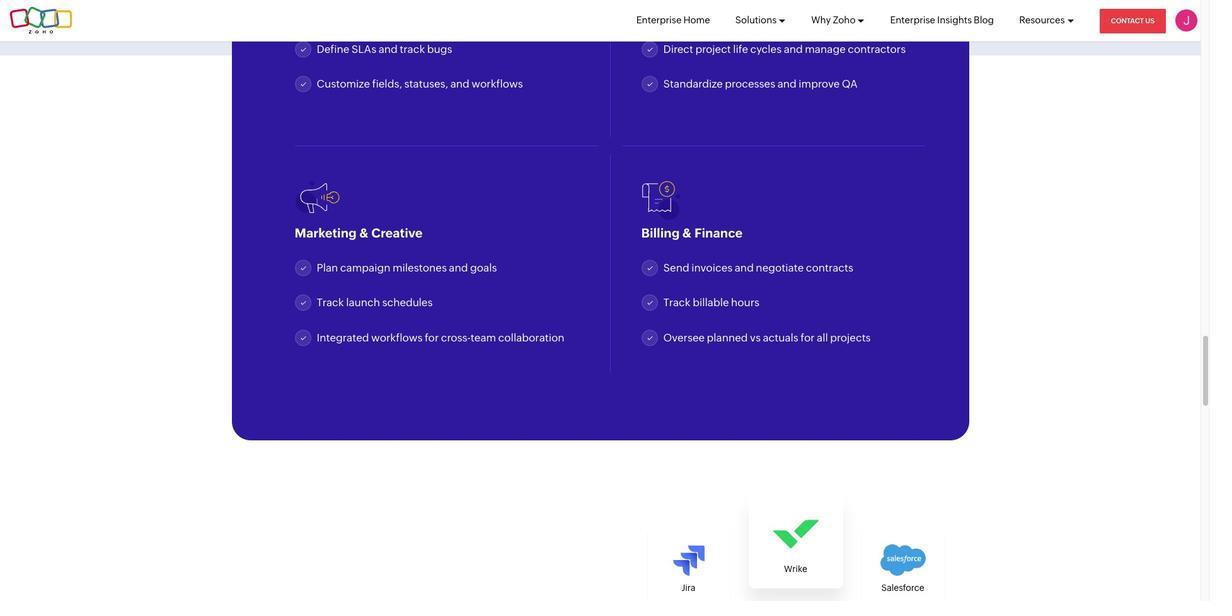 Task type: describe. For each thing, give the bounding box(es) containing it.
task
[[829, 8, 849, 20]]

resources
[[1020, 15, 1065, 25]]

launch
[[346, 297, 380, 309]]

and right invoices
[[735, 262, 754, 274]]

assignments
[[851, 8, 914, 20]]

2 for from the left
[[801, 332, 815, 344]]

projects
[[831, 332, 871, 344]]

oversee
[[664, 332, 705, 344]]

billable
[[693, 297, 729, 309]]

send
[[664, 262, 690, 274]]

why zoho
[[812, 15, 856, 25]]

contractors
[[848, 43, 906, 55]]

why
[[812, 15, 831, 25]]

home
[[684, 15, 710, 25]]

send invoices and negotiate contracts
[[664, 262, 854, 274]]

all
[[817, 332, 828, 344]]

jira
[[682, 584, 696, 594]]

jira image
[[673, 546, 705, 577]]

customize
[[317, 78, 370, 90]]

milestones
[[393, 262, 447, 274]]

life
[[733, 43, 748, 55]]

hours
[[731, 297, 760, 309]]

salesforce image
[[881, 545, 926, 577]]

marketing & creative
[[295, 226, 423, 240]]

planned
[[707, 332, 748, 344]]

resources
[[707, 8, 755, 20]]

insights
[[938, 15, 972, 25]]

wrike
[[784, 565, 808, 575]]

processes
[[725, 78, 776, 90]]

blog
[[974, 15, 994, 25]]

enterprise for enterprise insights blog
[[891, 15, 936, 25]]

and right cycles
[[784, 43, 803, 55]]

bugs
[[427, 43, 452, 55]]

project
[[696, 43, 731, 55]]

track billable hours
[[664, 297, 760, 309]]

1 vertical spatial workflows
[[371, 332, 423, 344]]

track for marketing
[[317, 297, 344, 309]]

contracts
[[806, 262, 854, 274]]

wrike image
[[773, 512, 819, 558]]

billing
[[642, 226, 680, 240]]

contact
[[1111, 17, 1144, 25]]

statuses,
[[405, 78, 448, 90]]

1 for from the left
[[425, 332, 439, 344]]

creative
[[372, 226, 423, 240]]

actuals
[[763, 332, 799, 344]]

integrated workflows for cross-team collaboration
[[317, 332, 565, 344]]

invoices
[[692, 262, 733, 274]]

contact us
[[1111, 17, 1155, 25]]

marketing
[[295, 226, 357, 240]]

goals
[[470, 262, 497, 274]]

schedules
[[382, 297, 433, 309]]

qa
[[842, 78, 858, 90]]

solutions
[[736, 15, 777, 25]]



Task type: locate. For each thing, give the bounding box(es) containing it.
enterprise home
[[637, 15, 710, 25]]

1 horizontal spatial track
[[664, 297, 691, 309]]

0 vertical spatial workflows
[[472, 78, 523, 90]]

zoho enterprise logo image
[[9, 7, 73, 34]]

plan campaign milestones and goals
[[317, 262, 497, 274]]

collaboration
[[498, 332, 565, 344]]

0 horizontal spatial enterprise
[[637, 15, 682, 25]]

0 horizontal spatial workflows
[[371, 332, 423, 344]]

& for billing
[[683, 226, 692, 240]]

track
[[400, 43, 425, 55]]

and right statuses,
[[451, 78, 470, 90]]

define slas and track bugs
[[317, 43, 452, 55]]

track left billable
[[664, 297, 691, 309]]

and
[[757, 8, 776, 20], [379, 43, 398, 55], [784, 43, 803, 55], [451, 78, 470, 90], [778, 78, 797, 90], [449, 262, 468, 274], [735, 262, 754, 274]]

enterprise up the 'direct'
[[637, 15, 682, 25]]

track
[[317, 297, 344, 309], [664, 297, 691, 309]]

define
[[317, 43, 350, 55]]

negotiate
[[756, 262, 804, 274]]

contact us link
[[1100, 9, 1166, 33]]

enterprise left insights
[[891, 15, 936, 25]]

enterprise insights blog
[[891, 15, 994, 25]]

allocate
[[664, 8, 704, 20]]

manage
[[805, 43, 846, 55]]

2 track from the left
[[664, 297, 691, 309]]

for left the cross-
[[425, 332, 439, 344]]

plan
[[317, 262, 338, 274]]

and up cycles
[[757, 8, 776, 20]]

enterprise
[[637, 15, 682, 25], [891, 15, 936, 25]]

1 & from the left
[[360, 226, 369, 240]]

track left launch on the left of the page
[[317, 297, 344, 309]]

& left "creative"
[[360, 226, 369, 240]]

1 horizontal spatial enterprise
[[891, 15, 936, 25]]

and left improve
[[778, 78, 797, 90]]

0 horizontal spatial track
[[317, 297, 344, 309]]

direct project life cycles and manage contractors
[[664, 43, 906, 55]]

workflows
[[472, 78, 523, 90], [371, 332, 423, 344]]

cycles
[[751, 43, 782, 55]]

standardize
[[664, 78, 723, 90]]

fields,
[[372, 78, 402, 90]]

campaign
[[340, 262, 391, 274]]

oversee planned vs actuals for all projects
[[664, 332, 871, 344]]

&
[[360, 226, 369, 240], [683, 226, 692, 240]]

track for billing
[[664, 297, 691, 309]]

2 enterprise from the left
[[891, 15, 936, 25]]

automate
[[779, 8, 827, 20]]

1 enterprise from the left
[[637, 15, 682, 25]]

enterprise for enterprise home
[[637, 15, 682, 25]]

finance
[[695, 226, 743, 240]]

2 & from the left
[[683, 226, 692, 240]]

and left goals
[[449, 262, 468, 274]]

& for marketing
[[360, 226, 369, 240]]

allocate resources and automate task assignments
[[664, 8, 914, 20]]

0 horizontal spatial for
[[425, 332, 439, 344]]

cross-
[[441, 332, 471, 344]]

standardize processes and improve qa
[[664, 78, 858, 90]]

for
[[425, 332, 439, 344], [801, 332, 815, 344]]

enterprise insights blog link
[[891, 0, 994, 40]]

& right billing
[[683, 226, 692, 240]]

integrated
[[317, 332, 369, 344]]

james peterson image
[[1176, 9, 1198, 32]]

slas
[[352, 43, 377, 55]]

salesforce
[[882, 584, 925, 594]]

1 track from the left
[[317, 297, 344, 309]]

0 horizontal spatial &
[[360, 226, 369, 240]]

zoho
[[833, 15, 856, 25]]

billing & finance
[[642, 226, 743, 240]]

1 horizontal spatial for
[[801, 332, 815, 344]]

1 horizontal spatial workflows
[[472, 78, 523, 90]]

for left all
[[801, 332, 815, 344]]

enterprise home link
[[637, 0, 710, 40]]

team
[[471, 332, 496, 344]]

us
[[1146, 17, 1155, 25]]

improve
[[799, 78, 840, 90]]

vs
[[750, 332, 761, 344]]

and right slas
[[379, 43, 398, 55]]

customize fields, statuses, and workflows
[[317, 78, 523, 90]]

track launch schedules
[[317, 297, 433, 309]]

1 horizontal spatial &
[[683, 226, 692, 240]]

direct
[[664, 43, 694, 55]]



Task type: vqa. For each thing, say whether or not it's contained in the screenshot.
the leftmost &
yes



